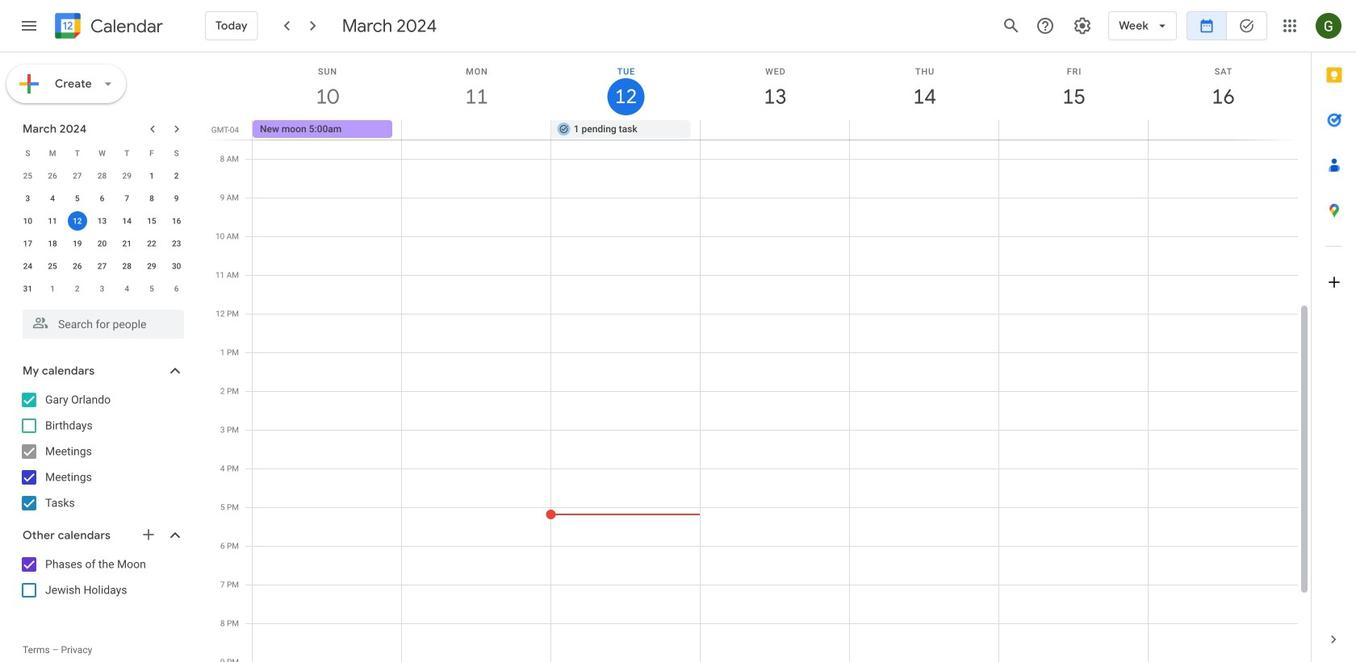 Task type: vqa. For each thing, say whether or not it's contained in the screenshot.
12 PM's 12
no



Task type: locate. For each thing, give the bounding box(es) containing it.
11 element
[[43, 212, 62, 231]]

cell inside march 2024 grid
[[65, 210, 90, 233]]

heading
[[87, 17, 163, 36]]

6 element
[[92, 189, 112, 208]]

main drawer image
[[19, 16, 39, 36]]

Search for people text field
[[32, 310, 174, 339]]

grid
[[207, 52, 1311, 663]]

21 element
[[117, 234, 137, 254]]

19 element
[[68, 234, 87, 254]]

february 27 element
[[68, 166, 87, 186]]

april 5 element
[[142, 279, 161, 299]]

heading inside calendar element
[[87, 17, 163, 36]]

None search field
[[0, 304, 200, 339]]

24 element
[[18, 257, 37, 276]]

april 6 element
[[167, 279, 186, 299]]

row group
[[15, 165, 189, 300]]

25 element
[[43, 257, 62, 276]]

tab list
[[1312, 52, 1356, 618]]

row
[[245, 120, 1311, 140], [15, 142, 189, 165], [15, 165, 189, 187], [15, 187, 189, 210], [15, 210, 189, 233], [15, 233, 189, 255], [15, 255, 189, 278], [15, 278, 189, 300]]

settings menu image
[[1073, 16, 1093, 36]]

other calendars list
[[3, 552, 200, 604]]

february 29 element
[[117, 166, 137, 186]]

7 element
[[117, 189, 137, 208]]

30 element
[[167, 257, 186, 276]]

16 element
[[167, 212, 186, 231]]

22 element
[[142, 234, 161, 254]]

february 25 element
[[18, 166, 37, 186]]

april 3 element
[[92, 279, 112, 299]]

february 26 element
[[43, 166, 62, 186]]

april 1 element
[[43, 279, 62, 299]]

my calendars list
[[3, 388, 200, 517]]

3 element
[[18, 189, 37, 208]]

13 element
[[92, 212, 112, 231]]

15 element
[[142, 212, 161, 231]]

31 element
[[18, 279, 37, 299]]

cell
[[402, 120, 551, 140], [701, 120, 850, 140], [850, 120, 999, 140], [999, 120, 1148, 140], [1148, 120, 1298, 140], [65, 210, 90, 233]]



Task type: describe. For each thing, give the bounding box(es) containing it.
april 4 element
[[117, 279, 137, 299]]

23 element
[[167, 234, 186, 254]]

4 element
[[43, 189, 62, 208]]

18 element
[[43, 234, 62, 254]]

8 element
[[142, 189, 161, 208]]

add other calendars image
[[140, 527, 157, 543]]

1 element
[[142, 166, 161, 186]]

12, today element
[[68, 212, 87, 231]]

calendar element
[[52, 10, 163, 45]]

april 2 element
[[68, 279, 87, 299]]

29 element
[[142, 257, 161, 276]]

20 element
[[92, 234, 112, 254]]

10 element
[[18, 212, 37, 231]]

5 element
[[68, 189, 87, 208]]

28 element
[[117, 257, 137, 276]]

march 2024 grid
[[15, 142, 189, 300]]

26 element
[[68, 257, 87, 276]]

17 element
[[18, 234, 37, 254]]

9 element
[[167, 189, 186, 208]]

14 element
[[117, 212, 137, 231]]

february 28 element
[[92, 166, 112, 186]]

27 element
[[92, 257, 112, 276]]

2 element
[[167, 166, 186, 186]]



